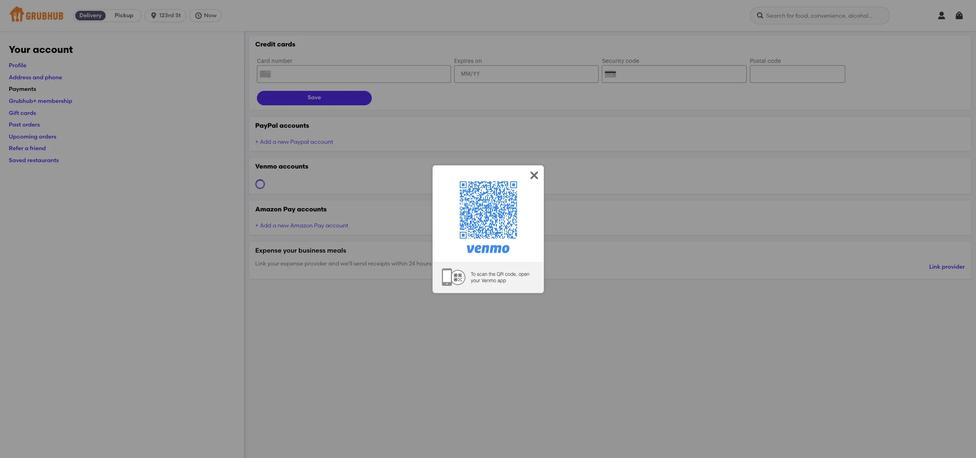 Task type: locate. For each thing, give the bounding box(es) containing it.
a down the amazon pay accounts on the left top of page
[[273, 222, 276, 229]]

expense your business meals
[[255, 247, 346, 254]]

and left 'we'll'
[[329, 260, 339, 267]]

svg image
[[150, 12, 158, 20], [195, 12, 203, 20]]

svg image for 123rd st
[[150, 12, 158, 20]]

0 vertical spatial amazon
[[255, 205, 282, 213]]

0 vertical spatial new
[[278, 139, 289, 145]]

account right the paypal
[[311, 139, 333, 145]]

1 horizontal spatial your
[[283, 247, 297, 254]]

amazon
[[255, 205, 282, 213], [290, 222, 313, 229]]

account
[[33, 44, 73, 55], [311, 139, 333, 145], [326, 222, 348, 229]]

account up 'meals'
[[326, 222, 348, 229]]

and
[[33, 74, 43, 81], [329, 260, 339, 267]]

link provider button
[[930, 260, 965, 274]]

0 vertical spatial accounts
[[280, 122, 309, 129]]

amazon up + add a new amazon pay account
[[255, 205, 282, 213]]

receipts
[[368, 260, 390, 267]]

0 horizontal spatial amazon
[[255, 205, 282, 213]]

1 vertical spatial orders
[[39, 133, 56, 140]]

1 vertical spatial cards
[[20, 110, 36, 116]]

1 horizontal spatial pay
[[314, 222, 324, 229]]

upcoming orders link
[[9, 133, 56, 140]]

+
[[255, 139, 259, 145], [255, 222, 259, 229]]

1 vertical spatial your
[[268, 260, 279, 267]]

send
[[354, 260, 367, 267]]

0 vertical spatial orders
[[22, 121, 40, 128]]

0 horizontal spatial cards
[[20, 110, 36, 116]]

accounts down '+ add a new paypal account'
[[279, 163, 309, 170]]

a right refer
[[25, 145, 28, 152]]

orders
[[22, 121, 40, 128], [39, 133, 56, 140]]

your
[[283, 247, 297, 254], [268, 260, 279, 267]]

pay up business
[[314, 222, 324, 229]]

add for amazon pay accounts
[[260, 222, 271, 229]]

pickup
[[115, 12, 134, 19]]

1 vertical spatial and
[[329, 260, 339, 267]]

your account
[[9, 44, 73, 55]]

a down paypal accounts
[[273, 139, 276, 145]]

1 add from the top
[[260, 139, 271, 145]]

1 horizontal spatial and
[[329, 260, 339, 267]]

2 new from the top
[[278, 222, 289, 229]]

0 vertical spatial pay
[[283, 205, 296, 213]]

2 svg image from the left
[[195, 12, 203, 20]]

orders up friend
[[39, 133, 56, 140]]

business
[[299, 247, 326, 254]]

new
[[278, 139, 289, 145], [278, 222, 289, 229]]

+ down "paypal"
[[255, 139, 259, 145]]

delivery button
[[74, 9, 107, 22]]

accounts up + add a new amazon pay account
[[297, 205, 327, 213]]

orders up upcoming orders link
[[22, 121, 40, 128]]

payments link
[[9, 86, 36, 93]]

0 vertical spatial add
[[260, 139, 271, 145]]

123rd st button
[[145, 9, 189, 22]]

pickup button
[[107, 9, 141, 22]]

cards for credit cards
[[277, 40, 296, 48]]

pay up + add a new amazon pay account
[[283, 205, 296, 213]]

2 + from the top
[[255, 222, 259, 229]]

1 svg image from the left
[[150, 12, 158, 20]]

1 new from the top
[[278, 139, 289, 145]]

provider
[[305, 260, 327, 267], [942, 263, 965, 270]]

cards for gift cards
[[20, 110, 36, 116]]

add down "paypal"
[[260, 139, 271, 145]]

accounts up '+ add a new paypal account'
[[280, 122, 309, 129]]

svg image left 123rd
[[150, 12, 158, 20]]

your down expense
[[268, 260, 279, 267]]

new down the amazon pay accounts on the left top of page
[[278, 222, 289, 229]]

svg image inside now button
[[195, 12, 203, 20]]

1 + from the top
[[255, 139, 259, 145]]

new left the paypal
[[278, 139, 289, 145]]

1 horizontal spatial svg image
[[195, 12, 203, 20]]

1 horizontal spatial provider
[[942, 263, 965, 270]]

1 horizontal spatial amazon
[[290, 222, 313, 229]]

cards
[[277, 40, 296, 48], [20, 110, 36, 116]]

venmo
[[255, 163, 277, 170]]

order
[[440, 260, 454, 267]]

accounts for paypal accounts
[[280, 122, 309, 129]]

expense
[[281, 260, 303, 267]]

save button
[[257, 91, 372, 105]]

add for paypal accounts
[[260, 139, 271, 145]]

a
[[273, 139, 276, 145], [25, 145, 28, 152], [273, 222, 276, 229]]

your for expense
[[283, 247, 297, 254]]

membership
[[38, 98, 72, 105]]

2 add from the top
[[260, 222, 271, 229]]

paypal
[[290, 139, 309, 145]]

svg image inside "123rd st" "button"
[[150, 12, 158, 20]]

123rd st
[[159, 12, 181, 19]]

+ add a new amazon pay account link
[[255, 222, 348, 229]]

and left phone
[[33, 74, 43, 81]]

your up expense
[[283, 247, 297, 254]]

0 horizontal spatial provider
[[305, 260, 327, 267]]

0 vertical spatial account
[[33, 44, 73, 55]]

1 vertical spatial accounts
[[279, 163, 309, 170]]

refer
[[9, 145, 23, 152]]

add
[[260, 139, 271, 145], [260, 222, 271, 229]]

upcoming
[[9, 133, 38, 140]]

0 vertical spatial cards
[[277, 40, 296, 48]]

0 vertical spatial your
[[283, 247, 297, 254]]

1 horizontal spatial cards
[[277, 40, 296, 48]]

+ add a new amazon pay account
[[255, 222, 348, 229]]

+ for paypal accounts
[[255, 139, 259, 145]]

0 horizontal spatial your
[[268, 260, 279, 267]]

past
[[9, 121, 21, 128]]

1 vertical spatial pay
[[314, 222, 324, 229]]

+ add a new paypal account link
[[255, 139, 333, 145]]

1 vertical spatial new
[[278, 222, 289, 229]]

cards right credit in the top left of the page
[[277, 40, 296, 48]]

meals
[[327, 247, 346, 254]]

address and phone link
[[9, 74, 62, 81]]

add up expense
[[260, 222, 271, 229]]

paypal accounts
[[255, 122, 309, 129]]

amazon down the amazon pay accounts on the left top of page
[[290, 222, 313, 229]]

st
[[175, 12, 181, 19]]

0 vertical spatial +
[[255, 139, 259, 145]]

new for pay
[[278, 222, 289, 229]]

your inside link your expense provider and we'll send receipts within 24 hours of order confirmation. link provider
[[268, 260, 279, 267]]

0 horizontal spatial pay
[[283, 205, 296, 213]]

gift
[[9, 110, 19, 116]]

+ for amazon pay accounts
[[255, 222, 259, 229]]

link
[[255, 260, 266, 267], [930, 263, 941, 270]]

payments
[[9, 86, 36, 93]]

orders for past orders
[[22, 121, 40, 128]]

svg image left now
[[195, 12, 203, 20]]

0 horizontal spatial svg image
[[150, 12, 158, 20]]

cards up past orders
[[20, 110, 36, 116]]

1 vertical spatial add
[[260, 222, 271, 229]]

svg image
[[955, 11, 965, 20], [757, 12, 765, 20]]

paypal
[[255, 122, 278, 129]]

credit cards
[[255, 40, 296, 48]]

0 horizontal spatial and
[[33, 74, 43, 81]]

+ up expense
[[255, 222, 259, 229]]

accounts
[[280, 122, 309, 129], [279, 163, 309, 170], [297, 205, 327, 213]]

new for accounts
[[278, 139, 289, 145]]

grubhub+ membership
[[9, 98, 72, 105]]

pay
[[283, 205, 296, 213], [314, 222, 324, 229]]

gift cards
[[9, 110, 36, 116]]

1 vertical spatial +
[[255, 222, 259, 229]]

1 horizontal spatial svg image
[[955, 11, 965, 20]]

account up phone
[[33, 44, 73, 55]]



Task type: describe. For each thing, give the bounding box(es) containing it.
2 vertical spatial account
[[326, 222, 348, 229]]

save link
[[255, 57, 965, 105]]

past orders
[[9, 121, 40, 128]]

0 vertical spatial and
[[33, 74, 43, 81]]

we'll
[[341, 260, 352, 267]]

1 horizontal spatial link
[[930, 263, 941, 270]]

link your expense provider and we'll send receipts within 24 hours of order confirmation. link provider
[[255, 260, 965, 270]]

of
[[433, 260, 438, 267]]

credit
[[255, 40, 276, 48]]

123rd
[[159, 12, 174, 19]]

past orders link
[[9, 121, 40, 128]]

0 horizontal spatial svg image
[[757, 12, 765, 20]]

saved restaurants link
[[9, 157, 59, 164]]

amazon pay accounts
[[255, 205, 327, 213]]

a for amazon
[[273, 222, 276, 229]]

now button
[[189, 9, 225, 22]]

saved restaurants
[[9, 157, 59, 164]]

and inside link your expense provider and we'll send receipts within 24 hours of order confirmation. link provider
[[329, 260, 339, 267]]

+ add a new paypal account
[[255, 139, 333, 145]]

expense
[[255, 247, 282, 254]]

your
[[9, 44, 30, 55]]

a for paypal
[[273, 139, 276, 145]]

orders for upcoming orders
[[39, 133, 56, 140]]

your for link
[[268, 260, 279, 267]]

upcoming orders
[[9, 133, 56, 140]]

profile
[[9, 62, 26, 69]]

grubhub+
[[9, 98, 37, 105]]

accounts for venmo accounts
[[279, 163, 309, 170]]

phone
[[45, 74, 62, 81]]

2 vertical spatial accounts
[[297, 205, 327, 213]]

svg image for now
[[195, 12, 203, 20]]

address
[[9, 74, 31, 81]]

1 vertical spatial account
[[311, 139, 333, 145]]

venmo accounts
[[255, 163, 309, 170]]

refer a friend link
[[9, 145, 46, 152]]

now
[[204, 12, 217, 19]]

24
[[409, 260, 415, 267]]

save
[[308, 94, 321, 101]]

hours
[[417, 260, 432, 267]]

address and phone
[[9, 74, 62, 81]]

delivery
[[79, 12, 102, 19]]

confirmation.
[[456, 260, 492, 267]]

saved
[[9, 157, 26, 164]]

gift cards link
[[9, 110, 36, 116]]

grubhub+ membership link
[[9, 98, 72, 105]]

within
[[392, 260, 408, 267]]

profile link
[[9, 62, 26, 69]]

refer a friend
[[9, 145, 46, 152]]

0 horizontal spatial link
[[255, 260, 266, 267]]

1 vertical spatial amazon
[[290, 222, 313, 229]]

restaurants
[[27, 157, 59, 164]]

main navigation navigation
[[0, 0, 977, 31]]

friend
[[30, 145, 46, 152]]



Task type: vqa. For each thing, say whether or not it's contained in the screenshot.
topmost cards
yes



